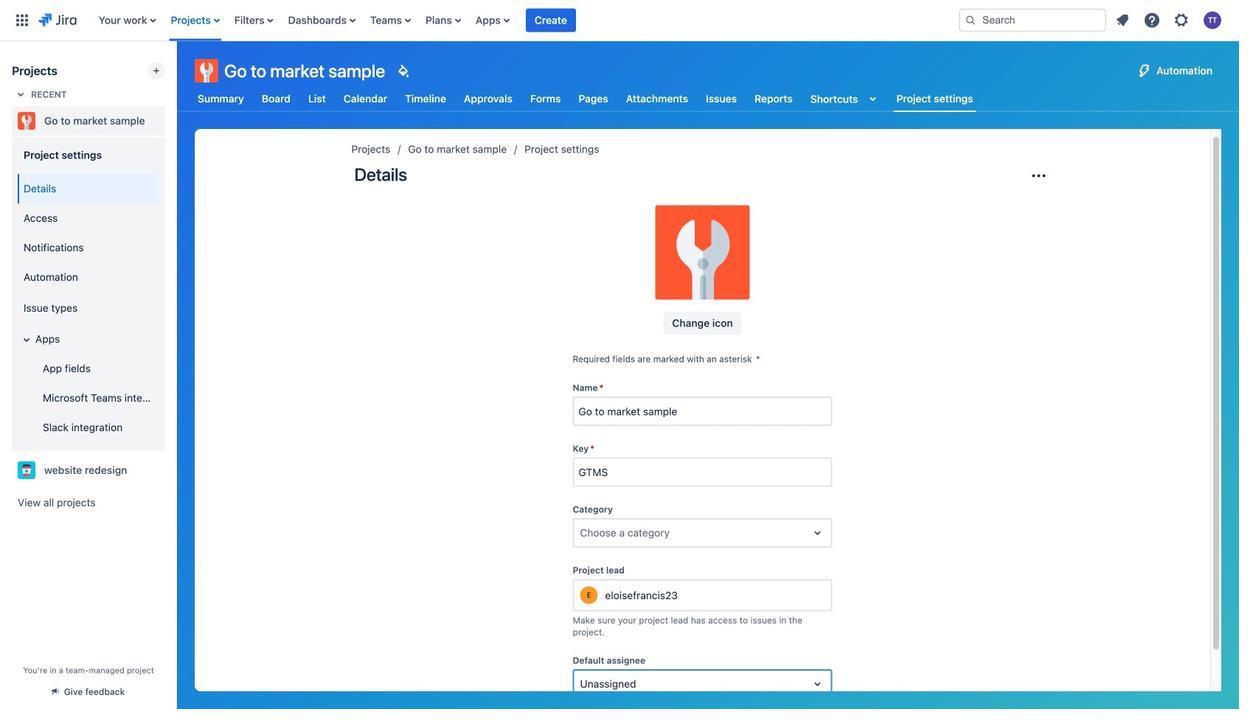 Task type: locate. For each thing, give the bounding box(es) containing it.
automation image
[[1136, 62, 1154, 80]]

list
[[91, 0, 947, 41], [1109, 7, 1230, 34]]

None text field
[[580, 526, 583, 541]]

your profile and settings image
[[1204, 11, 1221, 29]]

jira image
[[38, 11, 77, 29], [38, 11, 77, 29]]

1 vertical spatial add to starred image
[[161, 462, 178, 479]]

1 open image from the top
[[809, 524, 826, 542]]

add to starred image
[[161, 112, 178, 130], [161, 462, 178, 479]]

1 vertical spatial open image
[[809, 676, 826, 693]]

appswitcher icon image
[[13, 11, 31, 29]]

0 vertical spatial open image
[[809, 524, 826, 542]]

None field
[[574, 398, 831, 425], [574, 459, 831, 486], [574, 398, 831, 425], [574, 459, 831, 486]]

banner
[[0, 0, 1239, 41]]

1 group from the top
[[15, 136, 159, 451]]

group
[[15, 136, 159, 451], [15, 170, 159, 447]]

0 vertical spatial add to starred image
[[161, 112, 178, 130]]

1 add to starred image from the top
[[161, 112, 178, 130]]

2 open image from the top
[[809, 676, 826, 693]]

open image
[[809, 524, 826, 542], [809, 676, 826, 693]]

tab list
[[186, 86, 985, 112]]

None search field
[[959, 8, 1106, 32]]

list item
[[526, 0, 576, 41]]

project avatar image
[[655, 205, 750, 300]]



Task type: vqa. For each thing, say whether or not it's contained in the screenshot.
Unstar this space "icon" to the bottom
no



Task type: describe. For each thing, give the bounding box(es) containing it.
collapse recent projects image
[[12, 86, 30, 103]]

more image
[[1030, 167, 1048, 185]]

set project background image
[[394, 62, 412, 80]]

sidebar navigation image
[[161, 59, 193, 89]]

create project image
[[150, 65, 162, 77]]

0 horizontal spatial list
[[91, 0, 947, 41]]

settings image
[[1173, 11, 1190, 29]]

primary element
[[9, 0, 947, 41]]

expand image
[[18, 331, 35, 349]]

1 horizontal spatial list
[[1109, 7, 1230, 34]]

Search field
[[959, 8, 1106, 32]]

help image
[[1143, 11, 1161, 29]]

notifications image
[[1114, 11, 1131, 29]]

2 add to starred image from the top
[[161, 462, 178, 479]]

2 group from the top
[[15, 170, 159, 447]]

search image
[[965, 14, 977, 26]]



